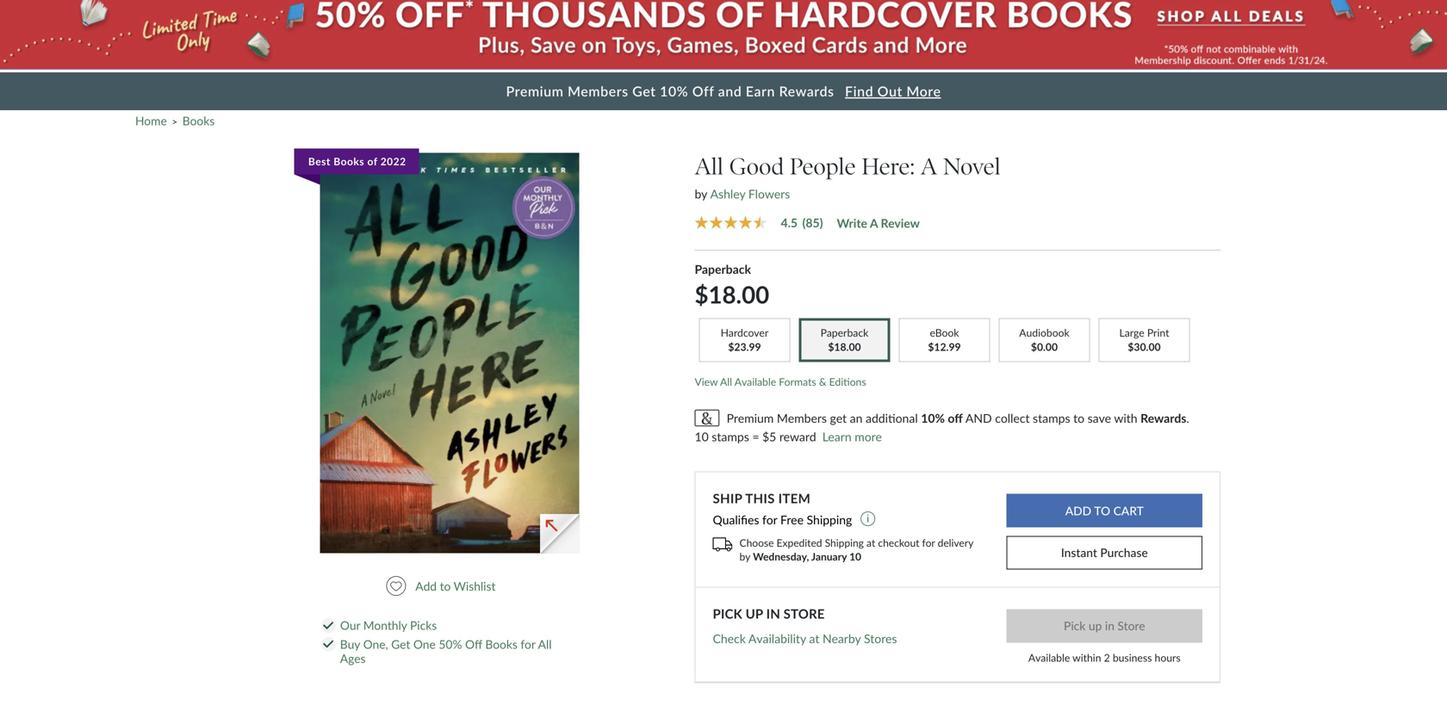Task type: vqa. For each thing, say whether or not it's contained in the screenshot.
second lp from the bottom of the Music Bestsellers Main Content
no



Task type: locate. For each thing, give the bounding box(es) containing it.
for inside buy one, get one 50% off books for all ages
[[521, 637, 535, 651]]

10% left and
[[660, 83, 688, 99]]

audiobook
[[1019, 326, 1070, 339]]

get for one,
[[391, 637, 410, 651]]

ages
[[340, 651, 366, 666]]

0 vertical spatial premium
[[506, 83, 564, 99]]

2 vertical spatial books
[[485, 637, 518, 651]]

2 vertical spatial all
[[538, 637, 552, 651]]

members for get
[[777, 411, 827, 425]]

novel
[[943, 152, 1001, 180]]

1 horizontal spatial to
[[1073, 411, 1084, 425]]

for left free
[[762, 513, 777, 527]]

more
[[906, 83, 941, 99]]

members
[[568, 83, 628, 99], [777, 411, 827, 425]]

1 vertical spatial 10
[[849, 551, 861, 563]]

10% left the off
[[921, 411, 945, 425]]

an
[[850, 411, 863, 425]]

1 horizontal spatial members
[[777, 411, 827, 425]]

1 vertical spatial at
[[809, 631, 819, 646]]

10% inside premium members get an additional 10% off and collect stamps to save with rewards . 10 stamps = $5 reward learn more
[[921, 411, 945, 425]]

premium inside premium members get an additional 10% off and collect stamps to save with rewards . 10 stamps = $5 reward learn more
[[727, 411, 774, 425]]

0 horizontal spatial available
[[735, 376, 776, 388]]

off right 50%
[[465, 637, 482, 651]]

2 horizontal spatial for
[[922, 537, 935, 549]]

add to wishlist link
[[386, 577, 503, 596]]

1 horizontal spatial get
[[632, 83, 656, 99]]

add to wishlist
[[415, 579, 496, 593]]

1 vertical spatial to
[[440, 579, 451, 593]]

all
[[695, 152, 723, 180], [720, 376, 732, 388], [538, 637, 552, 651]]

audiobook $0.00
[[1019, 326, 1070, 353]]

by inside all good people here: a novel by ashley flowers
[[695, 187, 707, 201]]

at
[[867, 537, 875, 549], [809, 631, 819, 646]]

1 horizontal spatial rewards
[[1141, 411, 1186, 425]]

0 horizontal spatial 10
[[695, 429, 709, 444]]

50%
[[439, 637, 462, 651]]

at left checkout
[[867, 537, 875, 549]]

&
[[819, 376, 826, 388]]

0 vertical spatial members
[[568, 83, 628, 99]]

off
[[692, 83, 714, 99], [465, 637, 482, 651]]

available down $23.99
[[735, 376, 776, 388]]

$5
[[762, 429, 776, 444]]

1 horizontal spatial premium
[[727, 411, 774, 425]]

$30.00
[[1128, 341, 1161, 353]]

0 horizontal spatial members
[[568, 83, 628, 99]]

stamps right collect
[[1033, 411, 1070, 425]]

0 vertical spatial rewards
[[779, 83, 834, 99]]

books left of
[[334, 155, 364, 168]]

get
[[830, 411, 847, 425]]

2 horizontal spatial books
[[485, 637, 518, 651]]

1 vertical spatial by
[[740, 551, 750, 563]]

0 horizontal spatial get
[[391, 637, 410, 651]]

0 vertical spatial by
[[695, 187, 707, 201]]

write a review
[[837, 216, 920, 230]]

by left ashley
[[695, 187, 707, 201]]

free
[[780, 513, 804, 527]]

to left the save
[[1073, 411, 1084, 425]]

premium members get 10% off and earn rewards find out more
[[506, 83, 941, 99]]

1 vertical spatial rewards
[[1141, 411, 1186, 425]]

all inside buy one, get one 50% off books for all ages
[[538, 637, 552, 651]]

learn more link
[[822, 427, 882, 446]]

0 vertical spatial get
[[632, 83, 656, 99]]

shipping inside ship this item qualifies for free shipping
[[807, 513, 852, 527]]

our
[[340, 618, 360, 633]]

buy
[[340, 637, 360, 651]]

.
[[1186, 411, 1189, 425]]

delivery
[[938, 537, 973, 549]]

by
[[695, 187, 707, 201], [740, 551, 750, 563]]

to inside premium members get an additional 10% off and collect stamps to save with rewards . 10 stamps = $5 reward learn more
[[1073, 411, 1084, 425]]

get left and
[[632, 83, 656, 99]]

premium for premium members get 10% off and earn rewards find out more
[[506, 83, 564, 99]]

ebook
[[930, 326, 959, 339]]

learn
[[822, 429, 852, 444]]

1 vertical spatial get
[[391, 637, 410, 651]]

None submit
[[1007, 494, 1202, 528], [1007, 609, 1202, 643], [1007, 494, 1202, 528], [1007, 609, 1202, 643]]

1 horizontal spatial 10%
[[921, 411, 945, 425]]

large
[[1119, 326, 1145, 339]]

get inside buy one, get one 50% off books for all ages
[[391, 637, 410, 651]]

buy one, get one 50% off books for all ages link
[[340, 637, 568, 666]]

out
[[877, 83, 903, 99]]

0 vertical spatial to
[[1073, 411, 1084, 425]]

wednesday, january 10
[[753, 551, 861, 563]]

additional
[[866, 411, 918, 425]]

10
[[695, 429, 709, 444], [849, 551, 861, 563]]

0 horizontal spatial premium
[[506, 83, 564, 99]]

0 vertical spatial shipping
[[807, 513, 852, 527]]

(85)
[[802, 215, 823, 230]]

at down store
[[809, 631, 819, 646]]

1 vertical spatial members
[[777, 411, 827, 425]]

all good people here: a novel image
[[320, 153, 579, 553]]

0 vertical spatial all
[[695, 152, 723, 180]]

print
[[1147, 326, 1169, 339]]

hardcover
[[721, 326, 769, 339]]

rewards
[[779, 83, 834, 99], [1141, 411, 1186, 425]]

collect
[[995, 411, 1030, 425]]

0 vertical spatial for
[[762, 513, 777, 527]]

of
[[367, 155, 378, 168]]

10 left =
[[695, 429, 709, 444]]

for right 50%
[[521, 637, 535, 651]]

available left within
[[1028, 651, 1070, 664]]

checkout
[[878, 537, 919, 549]]

1 vertical spatial off
[[465, 637, 482, 651]]

january
[[811, 551, 847, 563]]

0 vertical spatial 10%
[[660, 83, 688, 99]]

1 horizontal spatial stamps
[[1033, 411, 1070, 425]]

members inside premium members get an additional 10% off and collect stamps to save with rewards . 10 stamps = $5 reward learn more
[[777, 411, 827, 425]]

item
[[778, 491, 811, 506]]

2022
[[380, 155, 406, 168]]

ashley
[[710, 187, 745, 201]]

rewards right earn at the top
[[779, 83, 834, 99]]

0 vertical spatial at
[[867, 537, 875, 549]]

1 vertical spatial stamps
[[712, 429, 749, 444]]

2 vertical spatial for
[[521, 637, 535, 651]]

good
[[729, 152, 784, 180]]

at inside choose expedited shipping at checkout for delivery by
[[867, 537, 875, 549]]

1 horizontal spatial at
[[867, 537, 875, 549]]

ashley flowers link
[[710, 187, 790, 201]]

1 horizontal spatial for
[[762, 513, 777, 527]]

for inside ship this item qualifies for free shipping
[[762, 513, 777, 527]]

0 vertical spatial 10
[[695, 429, 709, 444]]

one,
[[363, 637, 388, 651]]

people
[[790, 152, 856, 180]]

1 vertical spatial premium
[[727, 411, 774, 425]]

nearby stores
[[823, 631, 897, 646]]

rewards right with
[[1141, 411, 1186, 425]]

here:
[[862, 152, 915, 180]]

to right add
[[440, 579, 451, 593]]

10%
[[660, 83, 688, 99], [921, 411, 945, 425]]

1 vertical spatial for
[[922, 537, 935, 549]]

off left and
[[692, 83, 714, 99]]

1 horizontal spatial available
[[1028, 651, 1070, 664]]

1 vertical spatial 10%
[[921, 411, 945, 425]]

1 vertical spatial shipping
[[825, 537, 864, 549]]

flowers
[[748, 187, 790, 201]]

availability
[[748, 631, 806, 646]]

get for members
[[632, 83, 656, 99]]

0 horizontal spatial books
[[182, 114, 215, 128]]

10 right january
[[849, 551, 861, 563]]

by inside choose expedited shipping at checkout for delivery by
[[740, 551, 750, 563]]

0 horizontal spatial to
[[440, 579, 451, 593]]

books right home
[[182, 114, 215, 128]]

0 vertical spatial stamps
[[1033, 411, 1070, 425]]

$18.00
[[695, 280, 769, 309]]

home link
[[135, 114, 167, 128]]

shipping
[[807, 513, 852, 527], [825, 537, 864, 549]]

books right 50%
[[485, 637, 518, 651]]

0 vertical spatial available
[[735, 376, 776, 388]]

1 horizontal spatial books
[[334, 155, 364, 168]]

best
[[308, 155, 331, 168]]

for left delivery
[[922, 537, 935, 549]]

stamps left =
[[712, 429, 749, 444]]

available within 2 business hours
[[1028, 651, 1181, 664]]

by down choose
[[740, 551, 750, 563]]

0 horizontal spatial for
[[521, 637, 535, 651]]

premium
[[506, 83, 564, 99], [727, 411, 774, 425]]

choose
[[740, 537, 774, 549]]

best books of 2022 link
[[294, 149, 579, 553]]

1 horizontal spatial by
[[740, 551, 750, 563]]

0 horizontal spatial off
[[465, 637, 482, 651]]

1 horizontal spatial off
[[692, 83, 714, 99]]

write a review button
[[837, 216, 920, 230]]

0 horizontal spatial by
[[695, 187, 707, 201]]

get down our monthly picks link
[[391, 637, 410, 651]]



Task type: describe. For each thing, give the bounding box(es) containing it.
books link
[[182, 114, 215, 128]]

add
[[415, 579, 437, 593]]

rewards inside premium members get an additional 10% off and collect stamps to save with rewards . 10 stamps = $5 reward learn more
[[1141, 411, 1186, 425]]

0 vertical spatial off
[[692, 83, 714, 99]]

0 horizontal spatial 10%
[[660, 83, 688, 99]]

earn
[[746, 83, 775, 99]]

members for get
[[568, 83, 628, 99]]

paperback
[[695, 262, 751, 276]]

formats
[[779, 376, 816, 388]]

store
[[784, 606, 825, 621]]

excerpt image
[[540, 514, 580, 554]]

1 horizontal spatial 10
[[849, 551, 861, 563]]

check image
[[323, 622, 334, 630]]

$12.99
[[928, 341, 961, 353]]

best books of 2022
[[308, 155, 406, 168]]

off inside buy one, get one 50% off books for all ages
[[465, 637, 482, 651]]

large print $30.00
[[1119, 326, 1169, 353]]

0 vertical spatial books
[[182, 114, 215, 128]]

instant purchase
[[1061, 546, 1148, 560]]

buy one, get one 50% off books for all ages
[[340, 637, 552, 666]]

hardcover $23.99
[[721, 326, 769, 353]]

=
[[752, 429, 759, 444]]

check availability at nearby stores link
[[713, 631, 897, 646]]

0 horizontal spatial rewards
[[779, 83, 834, 99]]

monthly
[[363, 618, 407, 633]]

view all available formats & editions
[[695, 376, 866, 388]]

paperback $18.00
[[695, 262, 775, 309]]

picks
[[410, 618, 437, 633]]

find
[[845, 83, 874, 99]]

one
[[413, 637, 436, 651]]

ship this item qualifies for free shipping
[[713, 491, 855, 527]]

qualifies
[[713, 513, 759, 527]]

choose expedited shipping at checkout for delivery by
[[740, 537, 973, 563]]

our monthly picks
[[340, 618, 437, 633]]

check availability at nearby stores
[[713, 631, 897, 646]]

business hours
[[1113, 651, 1181, 664]]

review
[[881, 216, 920, 230]]

1 vertical spatial available
[[1028, 651, 1070, 664]]

off
[[948, 411, 963, 425]]

1 vertical spatial all
[[720, 376, 732, 388]]

premium for premium members get an additional 10% off and collect stamps to save with rewards . 10 stamps = $5 reward learn more
[[727, 411, 774, 425]]

expedited
[[777, 537, 822, 549]]

books inside buy one, get one 50% off books for all ages
[[485, 637, 518, 651]]

a
[[921, 152, 937, 180]]

4.5 (85)
[[781, 215, 823, 230]]

purchase
[[1100, 546, 1148, 560]]

save
[[1088, 411, 1111, 425]]

in
[[766, 606, 780, 621]]

instant purchase button
[[1007, 536, 1202, 570]]

all inside all good people here: a novel by ashley flowers
[[695, 152, 723, 180]]

0 horizontal spatial stamps
[[712, 429, 749, 444]]

pick up in store
[[713, 606, 825, 621]]

more
[[855, 429, 882, 444]]

4.5
[[781, 215, 798, 230]]

home
[[135, 114, 167, 128]]

a
[[870, 216, 878, 230]]

check image
[[323, 641, 334, 648]]

and
[[718, 83, 742, 99]]

ebook $12.99
[[928, 326, 961, 353]]

view
[[695, 376, 718, 388]]

2
[[1104, 651, 1110, 664]]

reward
[[779, 429, 816, 444]]

limited time only! 50% off thousands of hardcover books. plus, save on toys, boxed cards and more. shop all deals image
[[0, 0, 1447, 69]]

check
[[713, 631, 746, 646]]

1 vertical spatial books
[[334, 155, 364, 168]]

0 horizontal spatial at
[[809, 631, 819, 646]]

within
[[1073, 651, 1101, 664]]

with
[[1114, 411, 1137, 425]]

view all available formats & editions link
[[695, 376, 866, 388]]

up
[[746, 606, 763, 621]]

our monthly picks link
[[340, 618, 437, 633]]

wednesday,
[[753, 551, 809, 563]]

10 inside premium members get an additional 10% off and collect stamps to save with rewards . 10 stamps = $5 reward learn more
[[695, 429, 709, 444]]

all good people here: a novel by ashley flowers
[[695, 152, 1001, 201]]

premium members get an additional 10% off and collect stamps to save with rewards . 10 stamps = $5 reward learn more
[[695, 411, 1189, 444]]

shipping inside choose expedited shipping at checkout for delivery by
[[825, 537, 864, 549]]

instant
[[1061, 546, 1097, 560]]

write
[[837, 216, 867, 230]]

$23.99
[[728, 341, 761, 353]]

pick
[[713, 606, 742, 621]]

ship
[[713, 491, 742, 506]]

and
[[965, 411, 992, 425]]

for inside choose expedited shipping at checkout for delivery by
[[922, 537, 935, 549]]

editions
[[829, 376, 866, 388]]



